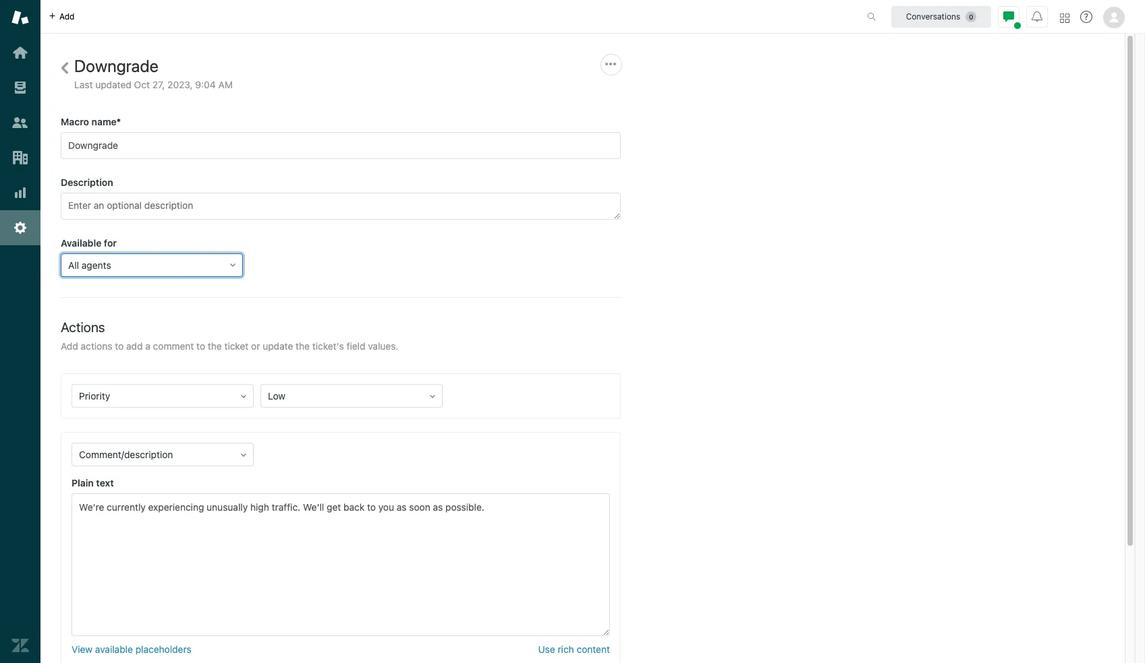 Task type: describe. For each thing, give the bounding box(es) containing it.
reporting image
[[11, 184, 29, 202]]

conversations
[[906, 11, 960, 21]]

get started image
[[11, 44, 29, 61]]

zendesk image
[[11, 638, 29, 655]]

button displays agent's chat status as online. image
[[1003, 11, 1014, 22]]

add button
[[40, 0, 83, 33]]

get help image
[[1080, 11, 1092, 23]]

admin image
[[11, 219, 29, 237]]

notifications image
[[1032, 11, 1042, 22]]

zendesk products image
[[1060, 13, 1069, 23]]

customers image
[[11, 114, 29, 132]]

add
[[59, 11, 75, 21]]



Task type: locate. For each thing, give the bounding box(es) containing it.
organizations image
[[11, 149, 29, 167]]

zendesk support image
[[11, 9, 29, 26]]

main element
[[0, 0, 40, 664]]

conversations button
[[891, 6, 991, 27]]

views image
[[11, 79, 29, 96]]



Task type: vqa. For each thing, say whether or not it's contained in the screenshot.
Sample corresponding to Sample ticket: Meet the ticket #1
no



